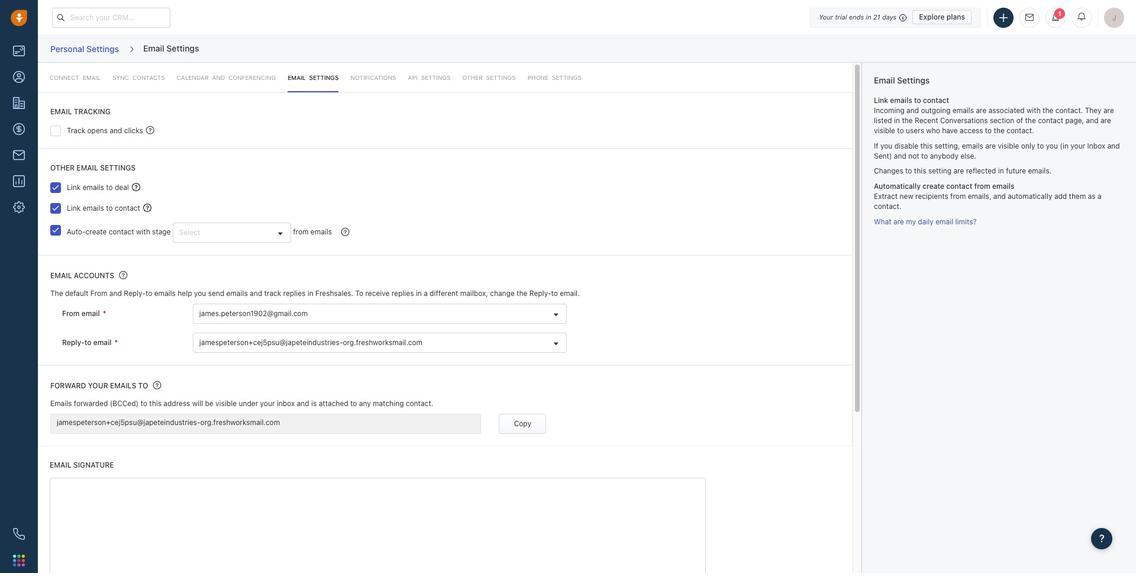 Task type: vqa. For each thing, say whether or not it's contained in the screenshot.
'limits?'
yes



Task type: locate. For each thing, give the bounding box(es) containing it.
you left (in
[[1046, 141, 1059, 150]]

other right api settings
[[463, 74, 483, 81]]

2 vertical spatial this
[[149, 399, 162, 408]]

incoming
[[874, 106, 905, 115]]

inbox
[[277, 399, 295, 408]]

0 vertical spatial link
[[874, 96, 889, 105]]

1 horizontal spatial with
[[1027, 106, 1041, 115]]

link for link emails to deal
[[67, 183, 81, 192]]

the right of in the right top of the page
[[1026, 116, 1036, 125]]

as
[[1089, 192, 1096, 201]]

you right if
[[881, 141, 893, 150]]

1 vertical spatial your
[[88, 381, 108, 390]]

your up forwarded
[[88, 381, 108, 390]]

visible right be
[[216, 399, 237, 408]]

click to learn how to link conversations to deals image
[[132, 183, 140, 191]]

to left email.
[[551, 289, 558, 298]]

are up conversations
[[977, 106, 987, 115]]

to down link emails to deal
[[106, 203, 113, 212]]

question circled image
[[146, 125, 154, 135], [341, 227, 350, 237], [119, 270, 127, 280]]

settings right api
[[421, 74, 451, 81]]

0 vertical spatial this
[[921, 141, 933, 150]]

link emails to contact incoming and outgoing emails are associated with the contact. they are listed in the recent conversations section of the contact page, and are visible to users who have access to the contact.
[[874, 96, 1115, 135]]

visible down listed
[[874, 126, 896, 135]]

1 vertical spatial from
[[951, 192, 966, 201]]

1 horizontal spatial replies
[[392, 289, 414, 298]]

from
[[975, 182, 991, 191], [951, 192, 966, 201], [293, 227, 309, 236]]

jamespeterson+cej5psu@japeteindustries-org.freshworksmail.com link
[[193, 333, 566, 352]]

emails inside automatically create contact from emails extract new recipients from emails, and automatically add them as a contact.
[[993, 182, 1015, 191]]

contacts
[[133, 74, 165, 81]]

2 vertical spatial your
[[260, 399, 275, 408]]

they
[[1086, 106, 1102, 115]]

emails inside if you disable this setting, emails are visible only to you (in your inbox and sent) and not to anybody else.
[[962, 141, 984, 150]]

auto-
[[67, 227, 86, 236]]

jamespeterson+cej5psu@japeteindustries-org.freshworksmail.com
[[199, 338, 423, 347], [57, 418, 280, 427]]

sync contacts
[[113, 74, 165, 81]]

settings for personal settings link
[[86, 44, 119, 54]]

the right the change
[[517, 289, 528, 298]]

2 vertical spatial visible
[[216, 399, 237, 408]]

email tracking
[[50, 107, 111, 116]]

email right daily
[[936, 217, 954, 226]]

contact. down extract
[[874, 202, 902, 211]]

settings up deal
[[100, 164, 136, 173]]

0 vertical spatial org.freshworksmail.com
[[343, 338, 423, 347]]

0 vertical spatial question circled image
[[146, 125, 154, 135]]

1 vertical spatial org.freshworksmail.com
[[200, 418, 280, 427]]

1 horizontal spatial settings
[[486, 74, 516, 81]]

1 vertical spatial create
[[86, 227, 107, 236]]

settings up calendar at the left top of the page
[[167, 43, 199, 53]]

calendar
[[177, 74, 209, 81]]

setting
[[929, 167, 952, 175]]

email accounts
[[50, 271, 114, 280]]

with
[[1027, 106, 1041, 115], [136, 227, 150, 236]]

a
[[1098, 192, 1102, 201], [424, 289, 428, 298]]

2 horizontal spatial you
[[1046, 141, 1059, 150]]

reflected
[[967, 167, 997, 175]]

copy
[[514, 419, 532, 428]]

you
[[881, 141, 893, 150], [1046, 141, 1059, 150], [194, 289, 206, 298]]

2 horizontal spatial visible
[[998, 141, 1020, 150]]

visible left only
[[998, 141, 1020, 150]]

this
[[921, 141, 933, 150], [915, 167, 927, 175], [149, 399, 162, 408]]

recipients
[[916, 192, 949, 201]]

link up incoming
[[874, 96, 889, 105]]

in
[[866, 13, 872, 21], [895, 116, 901, 125], [999, 167, 1005, 175], [308, 289, 314, 298], [416, 289, 422, 298]]

question circled image right clicks
[[146, 125, 154, 135]]

0 horizontal spatial from
[[62, 309, 80, 318]]

to left any
[[350, 399, 357, 408]]

the right associated
[[1043, 106, 1054, 115]]

0 horizontal spatial from
[[293, 227, 309, 236]]

auto-create contact with stage
[[67, 227, 171, 236]]

0 vertical spatial from
[[90, 289, 107, 298]]

2 horizontal spatial email settings
[[874, 75, 930, 85]]

0 horizontal spatial question circled image
[[119, 270, 127, 280]]

1 vertical spatial from
[[62, 309, 80, 318]]

org.freshworksmail.com inside 'jamespeterson+cej5psu@japeteindustries-org.freshworksmail.com' link
[[343, 338, 423, 347]]

1 horizontal spatial org.freshworksmail.com
[[343, 338, 423, 347]]

tab list
[[38, 63, 853, 93]]

explore
[[920, 12, 945, 21]]

reply- left email.
[[530, 289, 551, 298]]

link emails to contact
[[67, 203, 140, 212]]

1 horizontal spatial a
[[1098, 192, 1102, 201]]

email inside connect email "link"
[[83, 74, 101, 81]]

replies
[[283, 289, 306, 298], [392, 289, 414, 298]]

sync
[[113, 74, 129, 81]]

to right only
[[1038, 141, 1044, 150]]

question circled image right from emails
[[341, 227, 350, 237]]

1 horizontal spatial reply-
[[124, 289, 146, 298]]

address
[[164, 399, 190, 408]]

phone settings link
[[528, 63, 582, 93]]

visible inside if you disable this setting, emails are visible only to you (in your inbox and sent) and not to anybody else.
[[998, 141, 1020, 150]]

0 vertical spatial with
[[1027, 106, 1041, 115]]

replies right the track
[[283, 289, 306, 298]]

settings left notifications
[[309, 74, 339, 81]]

email
[[143, 43, 164, 53], [288, 74, 306, 81], [874, 75, 895, 85], [50, 107, 72, 116], [50, 271, 72, 280], [50, 460, 71, 469]]

to left users
[[898, 126, 904, 135]]

2 vertical spatial from
[[293, 227, 309, 236]]

page,
[[1066, 116, 1085, 125]]

your
[[1071, 141, 1086, 150], [88, 381, 108, 390], [260, 399, 275, 408]]

contact down changes to this setting are reflected in future emails.
[[947, 182, 973, 191]]

tab list containing connect email
[[38, 63, 853, 93]]

reply- left help
[[124, 289, 146, 298]]

contact up outgoing
[[923, 96, 950, 105]]

(bcced)
[[110, 399, 139, 408]]

settings
[[486, 74, 516, 81], [552, 74, 582, 81], [100, 164, 136, 173]]

0 vertical spatial visible
[[874, 126, 896, 135]]

org.freshworksmail.com down emails forwarded (bcced) to this address will be visible under your inbox and is attached to any matching contact.
[[200, 418, 280, 427]]

visible inside 'link emails to contact incoming and outgoing emails are associated with the contact. they are listed in the recent conversations section of the contact page, and are visible to users who have access to the contact.'
[[874, 126, 896, 135]]

jamespeterson+cej5psu@japeteindustries-org.freshworksmail.com down "the default from and reply-to emails help you send emails and track replies in freshsales. to receive replies in a different mailbox, change the reply-to email."
[[199, 338, 423, 347]]

1 horizontal spatial visible
[[874, 126, 896, 135]]

to right access
[[986, 126, 992, 135]]

contact. right matching
[[406, 399, 434, 408]]

if you disable this setting, emails are visible only to you (in your inbox and sent) and not to anybody else.
[[874, 141, 1120, 160]]

create for automatically
[[923, 182, 945, 191]]

1 vertical spatial other
[[50, 164, 75, 173]]

freshworks switcher image
[[13, 555, 25, 566]]

reply- down the from email
[[62, 338, 84, 347]]

accounts
[[74, 271, 114, 280]]

other down track
[[50, 164, 75, 173]]

1 vertical spatial question circled image
[[341, 227, 350, 237]]

0 horizontal spatial other
[[50, 164, 75, 173]]

replies right the receive
[[392, 289, 414, 298]]

2 vertical spatial link
[[67, 203, 81, 212]]

1 vertical spatial a
[[424, 289, 428, 298]]

your left inbox on the left of the page
[[260, 399, 275, 408]]

0 vertical spatial your
[[1071, 141, 1086, 150]]

emails
[[891, 96, 913, 105], [953, 106, 975, 115], [962, 141, 984, 150], [993, 182, 1015, 191], [83, 183, 104, 192], [83, 203, 104, 212], [311, 227, 332, 236], [154, 289, 176, 298], [226, 289, 248, 298], [110, 381, 136, 390]]

other
[[463, 74, 483, 81], [50, 164, 75, 173]]

settings down search your crm... text field
[[86, 44, 119, 54]]

tracking
[[74, 107, 111, 116]]

link up auto-
[[67, 203, 81, 212]]

this down not
[[915, 167, 927, 175]]

with right associated
[[1027, 106, 1041, 115]]

2 replies from the left
[[392, 289, 414, 298]]

1 horizontal spatial other
[[463, 74, 483, 81]]

email down the from email
[[93, 338, 112, 347]]

limits?
[[956, 217, 977, 226]]

email down default in the left bottom of the page
[[82, 309, 100, 318]]

inbox
[[1088, 141, 1106, 150]]

0 vertical spatial a
[[1098, 192, 1102, 201]]

notifications
[[351, 74, 396, 81]]

who
[[927, 126, 941, 135]]

connect email link
[[50, 63, 101, 93]]

are up reflected
[[986, 141, 996, 150]]

contact
[[923, 96, 950, 105], [1038, 116, 1064, 125], [947, 182, 973, 191], [115, 203, 140, 212], [109, 227, 134, 236]]

link inside 'link emails to contact incoming and outgoing emails are associated with the contact. they are listed in the recent conversations section of the contact page, and are visible to users who have access to the contact.'
[[874, 96, 889, 105]]

0 horizontal spatial create
[[86, 227, 107, 236]]

settings inside 'link'
[[421, 74, 451, 81]]

calendar and conferencing link
[[177, 63, 276, 93]]

this inside if you disable this setting, emails are visible only to you (in your inbox and sent) and not to anybody else.
[[921, 141, 933, 150]]

changes to this setting are reflected in future emails.
[[874, 167, 1052, 175]]

and right calendar at the left top of the page
[[212, 74, 225, 81]]

question circled image right "accounts"
[[119, 270, 127, 280]]

0 horizontal spatial email settings
[[143, 43, 199, 53]]

contact left 'page,'
[[1038, 116, 1064, 125]]

other email settings
[[50, 164, 136, 173]]

trial
[[836, 13, 847, 21]]

forwarded
[[74, 399, 108, 408]]

conversations
[[941, 116, 988, 125]]

to left deal
[[106, 183, 113, 192]]

a left different
[[424, 289, 428, 298]]

contact inside automatically create contact from emails extract new recipients from emails, and automatically add them as a contact.
[[947, 182, 973, 191]]

0 horizontal spatial replies
[[283, 289, 306, 298]]

from inside 'tab panel'
[[293, 227, 309, 236]]

2 horizontal spatial question circled image
[[341, 227, 350, 237]]

org.freshworksmail.com
[[343, 338, 423, 347], [200, 418, 280, 427]]

org.freshworksmail.com down james.peterson1902@gmail.com link in the left bottom of the page
[[343, 338, 423, 347]]

jamespeterson+cej5psu@japeteindustries- down (bcced)
[[57, 418, 200, 427]]

settings right phone
[[552, 74, 582, 81]]

to down the from email
[[84, 338, 91, 347]]

1 vertical spatial link
[[67, 183, 81, 192]]

1 vertical spatial jamespeterson+cej5psu@japeteindustries-
[[57, 418, 200, 427]]

phone image
[[13, 528, 25, 540]]

from down "accounts"
[[90, 289, 107, 298]]

1 horizontal spatial question circled image
[[146, 125, 154, 135]]

jamespeterson+cej5psu@japeteindustries-org.freshworksmail.com down address
[[57, 418, 280, 427]]

1 vertical spatial jamespeterson+cej5psu@japeteindustries-org.freshworksmail.com
[[57, 418, 280, 427]]

1 vertical spatial visible
[[998, 141, 1020, 150]]

email settings link
[[288, 63, 339, 93]]

notifications link
[[351, 63, 396, 93]]

1 horizontal spatial from
[[951, 192, 966, 201]]

the default from and reply-to emails help you send emails and track replies in freshsales. to receive replies in a different mailbox, change the reply-to email.
[[50, 289, 580, 298]]

in left future
[[999, 167, 1005, 175]]

and
[[212, 74, 225, 81], [907, 106, 919, 115], [1087, 116, 1099, 125], [110, 126, 122, 135], [1108, 141, 1120, 150], [894, 151, 907, 160], [994, 192, 1006, 201], [109, 289, 122, 298], [250, 289, 262, 298], [297, 399, 309, 408]]

this down who
[[921, 141, 933, 150]]

create up recipients
[[923, 182, 945, 191]]

other for other settings
[[463, 74, 483, 81]]

jamespeterson+cej5psu@japeteindustries- down james.peterson1902@gmail.com
[[199, 338, 343, 347]]

emails
[[50, 399, 72, 408]]

deal
[[115, 183, 129, 192]]

phone element
[[7, 522, 31, 546]]

forward your emails to
[[50, 381, 148, 390]]

2 horizontal spatial from
[[975, 182, 991, 191]]

explore plans
[[920, 12, 966, 21]]

explore plans link
[[913, 10, 972, 24]]

your right (in
[[1071, 141, 1086, 150]]

2 horizontal spatial reply-
[[530, 289, 551, 298]]

your trial ends in 21 days
[[819, 13, 897, 21]]

click to learn how to link emails to contacts image
[[143, 203, 152, 212]]

email for from email
[[82, 309, 100, 318]]

to left help
[[146, 289, 152, 298]]

1 vertical spatial with
[[136, 227, 150, 236]]

tab panel
[[38, 63, 853, 573]]

email up link emails to deal
[[77, 164, 98, 173]]

the up users
[[903, 116, 913, 125]]

0 vertical spatial other
[[463, 74, 483, 81]]

a right as on the right
[[1098, 192, 1102, 201]]

2 horizontal spatial settings
[[552, 74, 582, 81]]

email right the connect
[[83, 74, 101, 81]]

the
[[1043, 106, 1054, 115], [903, 116, 913, 125], [1026, 116, 1036, 125], [994, 126, 1005, 135], [517, 289, 528, 298]]

disable
[[895, 141, 919, 150]]

stage
[[152, 227, 171, 236]]

my
[[907, 217, 916, 226]]

from down default in the left bottom of the page
[[62, 309, 80, 318]]

section
[[990, 116, 1015, 125]]

other inside other settings link
[[463, 74, 483, 81]]

create inside automatically create contact from emails extract new recipients from emails, and automatically add them as a contact.
[[923, 182, 945, 191]]

with inside 'link emails to contact incoming and outgoing emails are associated with the contact. they are listed in the recent conversations section of the contact page, and are visible to users who have access to the contact.'
[[1027, 106, 1041, 115]]

in left freshsales.
[[308, 289, 314, 298]]

contact down link emails to contact
[[109, 227, 134, 236]]

extract
[[874, 192, 898, 201]]

0 vertical spatial create
[[923, 182, 945, 191]]

2 horizontal spatial your
[[1071, 141, 1086, 150]]

send
[[208, 289, 224, 298]]

sync contacts link
[[113, 63, 165, 93]]

0 vertical spatial from
[[975, 182, 991, 191]]

and left the track
[[250, 289, 262, 298]]

email up the
[[50, 271, 72, 280]]

you right help
[[194, 289, 206, 298]]

in down incoming
[[895, 116, 901, 125]]

email up track
[[50, 107, 72, 116]]

api settings
[[408, 74, 451, 81]]

with left stage
[[136, 227, 150, 236]]

0 horizontal spatial settings
[[100, 164, 136, 173]]

1 horizontal spatial create
[[923, 182, 945, 191]]

email.
[[560, 289, 580, 298]]

settings for phone settings
[[552, 74, 582, 81]]



Task type: describe. For each thing, give the bounding box(es) containing it.
email signature
[[50, 460, 114, 469]]

1 vertical spatial this
[[915, 167, 927, 175]]

track
[[67, 126, 85, 135]]

only
[[1022, 141, 1036, 150]]

listed
[[874, 116, 893, 125]]

not
[[909, 151, 920, 160]]

clicks
[[124, 126, 143, 135]]

other settings link
[[463, 63, 516, 93]]

settings for api settings 'link'
[[421, 74, 451, 81]]

emails forwarded (bcced) to this address will be visible under your inbox and is attached to any matching contact.
[[50, 399, 434, 408]]

email left signature
[[50, 460, 71, 469]]

1 link
[[1046, 7, 1066, 28]]

attached
[[319, 399, 349, 408]]

freshsales.
[[316, 289, 354, 298]]

access
[[960, 126, 984, 135]]

have
[[943, 126, 958, 135]]

link for link emails to contact incoming and outgoing emails are associated with the contact. they are listed in the recent conversations section of the contact page, and are visible to users who have access to the contact.
[[874, 96, 889, 105]]

of
[[1017, 116, 1024, 125]]

the down section
[[994, 126, 1005, 135]]

in inside 'link emails to contact incoming and outgoing emails are associated with the contact. they are listed in the recent conversations section of the contact page, and are visible to users who have access to the contact.'
[[895, 116, 901, 125]]

sent)
[[874, 151, 892, 160]]

to down not
[[906, 167, 913, 175]]

1
[[1058, 10, 1062, 17]]

are down they
[[1101, 116, 1112, 125]]

tab panel containing email tracking
[[38, 63, 853, 573]]

0 horizontal spatial org.freshworksmail.com
[[200, 418, 280, 427]]

in left 21 on the top of page
[[866, 13, 872, 21]]

contact left click to learn how to link emails to contacts icon
[[115, 203, 140, 212]]

help
[[178, 289, 192, 298]]

phone
[[528, 74, 549, 81]]

are right they
[[1104, 106, 1115, 115]]

receive
[[366, 289, 390, 298]]

different
[[430, 289, 458, 298]]

question circled image
[[153, 380, 161, 390]]

what are my daily email limits?
[[874, 217, 977, 226]]

1 horizontal spatial from
[[90, 289, 107, 298]]

reply-to email
[[62, 338, 112, 347]]

email up incoming
[[874, 75, 895, 85]]

emails.
[[1029, 167, 1052, 175]]

setting,
[[935, 141, 960, 150]]

api settings link
[[408, 63, 451, 93]]

default
[[65, 289, 88, 298]]

users
[[906, 126, 925, 135]]

and up recent
[[907, 106, 919, 115]]

track
[[264, 289, 281, 298]]

calendar and conferencing
[[177, 74, 276, 81]]

under
[[239, 399, 258, 408]]

recent
[[915, 116, 939, 125]]

anybody
[[931, 151, 959, 160]]

other for other email settings
[[50, 164, 75, 173]]

contact. up 'page,'
[[1056, 106, 1084, 115]]

link for link emails to contact
[[67, 203, 81, 212]]

add
[[1055, 192, 1068, 201]]

and down "accounts"
[[109, 289, 122, 298]]

ends
[[849, 13, 864, 21]]

0 horizontal spatial your
[[88, 381, 108, 390]]

from emails
[[293, 227, 332, 236]]

a inside automatically create contact from emails extract new recipients from emails, and automatically add them as a contact.
[[1098, 192, 1102, 201]]

your inside if you disable this setting, emails are visible only to you (in your inbox and sent) and not to anybody else.
[[1071, 141, 1086, 150]]

contact. inside automatically create contact from emails extract new recipients from emails, and automatically add them as a contact.
[[874, 202, 902, 211]]

will
[[192, 399, 203, 408]]

automatically create contact from emails extract new recipients from emails, and automatically add them as a contact.
[[874, 182, 1102, 211]]

contact. down of in the right top of the page
[[1007, 126, 1035, 135]]

settings for other settings
[[486, 74, 516, 81]]

mailbox,
[[460, 289, 488, 298]]

to left question circled icon
[[138, 381, 148, 390]]

0 horizontal spatial you
[[194, 289, 206, 298]]

new
[[900, 192, 914, 201]]

0 horizontal spatial reply-
[[62, 338, 84, 347]]

any
[[359, 399, 371, 408]]

are down else.
[[954, 167, 965, 175]]

personal settings
[[50, 44, 119, 54]]

conferencing
[[229, 74, 276, 81]]

are left my on the right top of page
[[894, 217, 905, 226]]

and left is
[[297, 399, 309, 408]]

to right (bcced)
[[141, 399, 147, 408]]

settings up outgoing
[[898, 75, 930, 85]]

emails,
[[968, 192, 992, 201]]

settings for email settings link
[[309, 74, 339, 81]]

associated
[[989, 106, 1025, 115]]

track opens and clicks
[[67, 126, 143, 135]]

21
[[874, 13, 881, 21]]

0 vertical spatial jamespeterson+cej5psu@japeteindustries-
[[199, 338, 343, 347]]

and inside automatically create contact from emails extract new recipients from emails, and automatically add them as a contact.
[[994, 192, 1006, 201]]

0 horizontal spatial with
[[136, 227, 150, 236]]

select
[[179, 228, 200, 237]]

api
[[408, 74, 418, 81]]

0 vertical spatial jamespeterson+cej5psu@japeteindustries-org.freshworksmail.com
[[199, 338, 423, 347]]

from email
[[62, 309, 100, 318]]

1 replies from the left
[[283, 289, 306, 298]]

forward
[[50, 381, 86, 390]]

plans
[[947, 12, 966, 21]]

in left different
[[416, 289, 422, 298]]

and right inbox on the right of the page
[[1108, 141, 1120, 150]]

to
[[356, 289, 364, 298]]

Search your CRM... text field
[[52, 7, 171, 28]]

email for other email settings
[[77, 164, 98, 173]]

to right not
[[922, 151, 929, 160]]

0 horizontal spatial visible
[[216, 399, 237, 408]]

if
[[874, 141, 879, 150]]

copy button
[[499, 414, 547, 434]]

connect email
[[50, 74, 101, 81]]

else.
[[961, 151, 977, 160]]

2 vertical spatial question circled image
[[119, 270, 127, 280]]

email for connect email
[[83, 74, 101, 81]]

1 horizontal spatial you
[[881, 141, 893, 150]]

0 horizontal spatial a
[[424, 289, 428, 298]]

link emails to deal
[[67, 183, 129, 192]]

outgoing
[[921, 106, 951, 115]]

days
[[883, 13, 897, 21]]

connect
[[50, 74, 79, 81]]

what
[[874, 217, 892, 226]]

are inside if you disable this setting, emails are visible only to you (in your inbox and sent) and not to anybody else.
[[986, 141, 996, 150]]

create for auto-
[[86, 227, 107, 236]]

personal
[[50, 44, 84, 54]]

email right conferencing
[[288, 74, 306, 81]]

and down disable
[[894, 151, 907, 160]]

automatically
[[1008, 192, 1053, 201]]

the
[[50, 289, 63, 298]]

to up outgoing
[[915, 96, 922, 105]]

1 horizontal spatial your
[[260, 399, 275, 408]]

email up contacts
[[143, 43, 164, 53]]

is
[[311, 399, 317, 408]]

and down they
[[1087, 116, 1099, 125]]

james.peterson1902@gmail.com
[[199, 309, 308, 318]]

personal settings link
[[50, 40, 120, 58]]

and left clicks
[[110, 126, 122, 135]]

1 horizontal spatial email settings
[[288, 74, 339, 81]]



